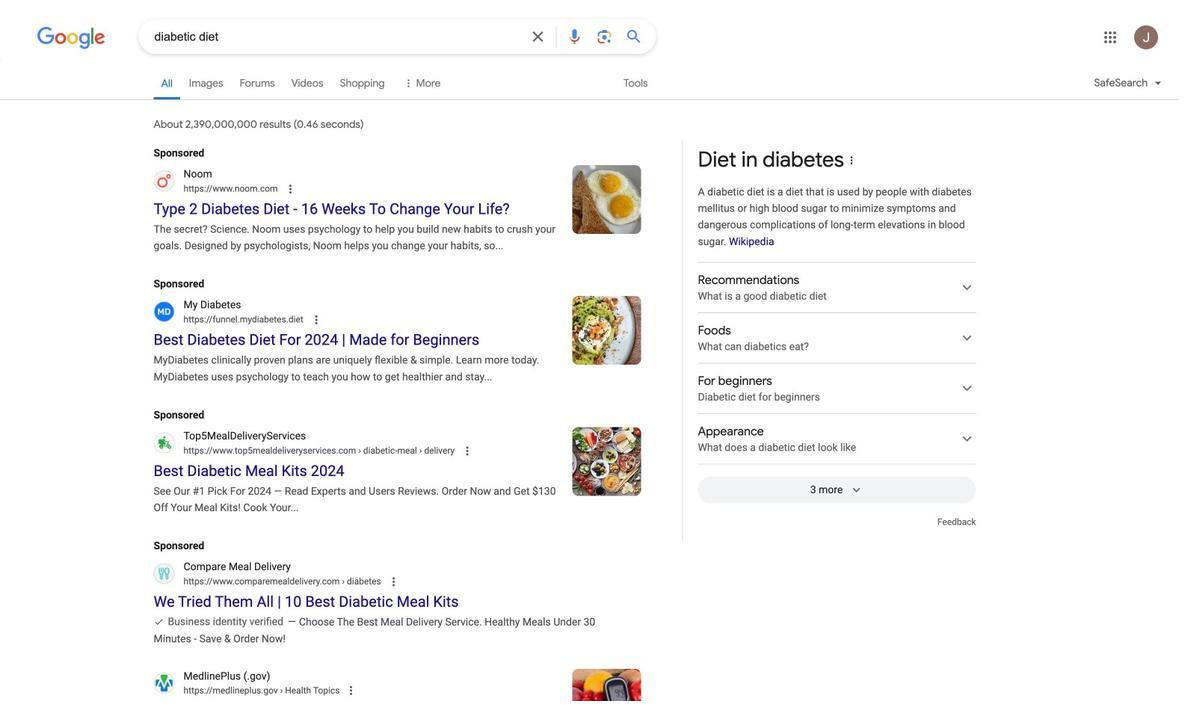 Task type: vqa. For each thing, say whether or not it's contained in the screenshot.
One associated with Vancouver to New York
no



Task type: describe. For each thing, give the bounding box(es) containing it.
Search text field
[[154, 28, 520, 47]]

image from mydiabetes.diet image
[[573, 296, 641, 365]]

search by image image
[[596, 28, 614, 46]]

image from top5mealdeliveryservices.com image
[[573, 427, 641, 496]]

google image
[[37, 27, 106, 49]]

image from noom.com image
[[573, 165, 641, 234]]



Task type: locate. For each thing, give the bounding box(es) containing it.
None text field
[[184, 446, 455, 456], [184, 577, 381, 587], [278, 686, 340, 696], [184, 446, 455, 456], [184, 577, 381, 587], [278, 686, 340, 696]]

more options image
[[844, 153, 859, 168], [846, 155, 858, 167]]

search by voice image
[[566, 28, 584, 46]]

ads region
[[154, 145, 641, 648]]

navigation
[[0, 66, 1180, 108]]

None search field
[[0, 19, 656, 54]]

None text field
[[184, 184, 278, 194], [184, 315, 304, 325], [184, 684, 340, 698], [184, 184, 278, 194], [184, 315, 304, 325], [184, 684, 340, 698]]

heading
[[698, 148, 844, 172]]



